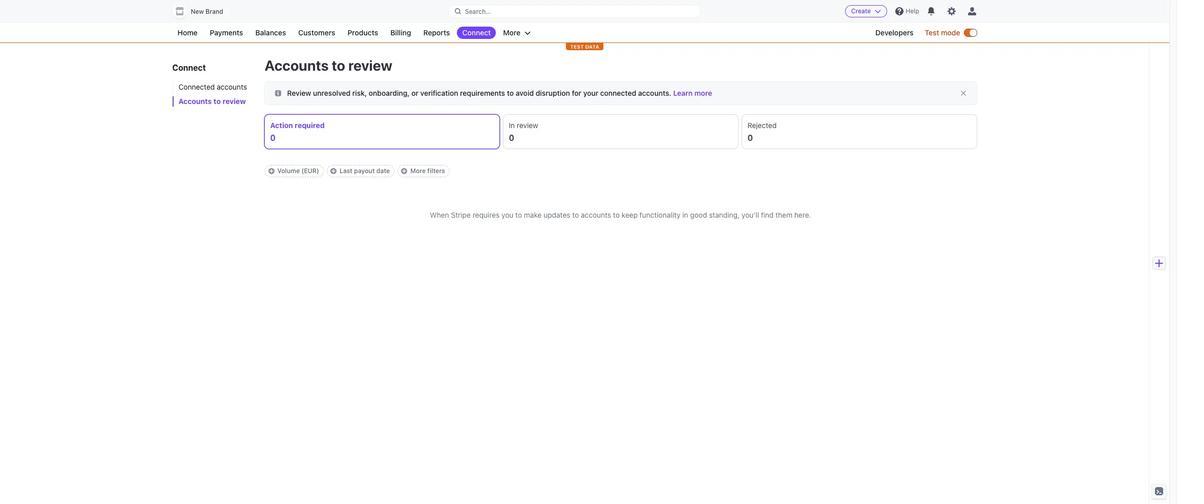 Task type: locate. For each thing, give the bounding box(es) containing it.
connected accounts
[[179, 83, 247, 91]]

(eur)
[[302, 167, 319, 175]]

Search… text field
[[449, 5, 701, 18]]

0 horizontal spatial connect
[[172, 63, 206, 72]]

1 horizontal spatial accounts to review
[[265, 57, 393, 74]]

2 0 from the left
[[509, 133, 515, 142]]

0 inside in review 0
[[509, 133, 515, 142]]

1 vertical spatial accounts
[[581, 211, 612, 219]]

3 0 from the left
[[748, 133, 754, 142]]

find
[[762, 211, 774, 219]]

review
[[349, 57, 393, 74], [223, 97, 246, 106], [517, 121, 539, 130]]

verification
[[421, 89, 458, 97]]

rejected
[[748, 121, 777, 130]]

1 0 from the left
[[270, 133, 276, 142]]

0 horizontal spatial accounts to review
[[179, 97, 246, 106]]

review
[[287, 89, 311, 97]]

svg image
[[275, 90, 281, 96]]

review right in
[[517, 121, 539, 130]]

1 vertical spatial accounts to review
[[179, 97, 246, 106]]

developers
[[876, 28, 914, 37]]

test
[[571, 44, 584, 50]]

your
[[584, 89, 599, 97]]

customers link
[[293, 27, 341, 39]]

0 horizontal spatial accounts
[[179, 97, 212, 106]]

connect down search…
[[463, 28, 491, 37]]

0 vertical spatial accounts
[[265, 57, 329, 74]]

0 vertical spatial connect
[[463, 28, 491, 37]]

2 vertical spatial review
[[517, 121, 539, 130]]

0
[[270, 133, 276, 142], [509, 133, 515, 142], [748, 133, 754, 142]]

unresolved
[[313, 89, 351, 97]]

more for more filters
[[411, 167, 426, 175]]

payments link
[[205, 27, 248, 39]]

1 horizontal spatial 0
[[509, 133, 515, 142]]

to
[[332, 57, 345, 74], [507, 89, 514, 97], [214, 97, 221, 106], [516, 211, 522, 219], [573, 211, 579, 219], [613, 211, 620, 219]]

accounts left keep
[[581, 211, 612, 219]]

0 horizontal spatial more
[[411, 167, 426, 175]]

0 horizontal spatial accounts
[[217, 83, 247, 91]]

risk,
[[353, 89, 367, 97]]

0 down in
[[509, 133, 515, 142]]

more right connect link
[[504, 28, 521, 37]]

here.
[[795, 211, 812, 219]]

to left keep
[[613, 211, 620, 219]]

in
[[683, 211, 689, 219]]

toolbar
[[265, 165, 977, 177]]

more for more
[[504, 28, 521, 37]]

accounts up review
[[265, 57, 329, 74]]

connect
[[463, 28, 491, 37], [172, 63, 206, 72]]

1 vertical spatial connect
[[172, 63, 206, 72]]

to left the avoid at the left of the page
[[507, 89, 514, 97]]

1 horizontal spatial accounts
[[265, 57, 329, 74]]

tab list
[[265, 115, 977, 149]]

help button
[[892, 3, 924, 19]]

0 down the action at the left
[[270, 133, 276, 142]]

review up risk,
[[349, 57, 393, 74]]

1 vertical spatial more
[[411, 167, 426, 175]]

0 for in review 0
[[509, 133, 515, 142]]

good
[[691, 211, 708, 219]]

test data
[[571, 44, 600, 50]]

more right 'add more filters' icon
[[411, 167, 426, 175]]

0 down rejected
[[748, 133, 754, 142]]

0 horizontal spatial 0
[[270, 133, 276, 142]]

more inside toolbar
[[411, 167, 426, 175]]

more inside button
[[504, 28, 521, 37]]

2 horizontal spatial review
[[517, 121, 539, 130]]

1 horizontal spatial accounts
[[581, 211, 612, 219]]

review unresolved risk, onboarding, or verification requirements to avoid disruption for your connected accounts. learn more
[[287, 89, 713, 97]]

0 vertical spatial accounts
[[217, 83, 247, 91]]

products
[[348, 28, 378, 37]]

2 horizontal spatial 0
[[748, 133, 754, 142]]

add volume (eur) image
[[268, 168, 274, 174]]

0 vertical spatial more
[[504, 28, 521, 37]]

new
[[191, 8, 204, 15]]

0 vertical spatial accounts to review
[[265, 57, 393, 74]]

learn
[[674, 89, 693, 97]]

rejected 0
[[748, 121, 777, 142]]

0 horizontal spatial review
[[223, 97, 246, 106]]

payout
[[354, 167, 375, 175]]

accounts
[[217, 83, 247, 91], [581, 211, 612, 219]]

0 inside action required 0
[[270, 133, 276, 142]]

balances
[[256, 28, 286, 37]]

developers link
[[871, 27, 919, 39]]

more filters
[[411, 167, 445, 175]]

home
[[178, 28, 198, 37]]

create button
[[846, 5, 888, 17]]

accounts to review down connected accounts link
[[179, 97, 246, 106]]

connect up connected
[[172, 63, 206, 72]]

accounts down connected
[[179, 97, 212, 106]]

1 horizontal spatial review
[[349, 57, 393, 74]]

date
[[377, 167, 390, 175]]

accounts.
[[639, 89, 672, 97]]

accounts to review up unresolved
[[265, 57, 393, 74]]

create
[[852, 7, 872, 15]]

action
[[270, 121, 293, 130]]

review down connected accounts link
[[223, 97, 246, 106]]

test mode
[[925, 28, 961, 37]]

volume
[[278, 167, 300, 175]]

1 horizontal spatial more
[[504, 28, 521, 37]]

Search… search field
[[449, 5, 701, 18]]

accounts up the accounts to review link
[[217, 83, 247, 91]]

in
[[509, 121, 515, 130]]

more
[[504, 28, 521, 37], [411, 167, 426, 175]]

products link
[[343, 27, 384, 39]]

1 horizontal spatial connect
[[463, 28, 491, 37]]

accounts to review
[[265, 57, 393, 74], [179, 97, 246, 106]]

1 vertical spatial accounts
[[179, 97, 212, 106]]

accounts
[[265, 57, 329, 74], [179, 97, 212, 106]]

filters
[[428, 167, 445, 175]]

toolbar containing volume (eur)
[[265, 165, 977, 177]]



Task type: describe. For each thing, give the bounding box(es) containing it.
functionality
[[640, 211, 681, 219]]

connect link
[[457, 27, 496, 39]]

requirements
[[460, 89, 505, 97]]

keep
[[622, 211, 638, 219]]

stripe
[[451, 211, 471, 219]]

when
[[430, 211, 449, 219]]

action required 0
[[270, 121, 325, 142]]

requires
[[473, 211, 500, 219]]

add more filters image
[[401, 168, 408, 174]]

add last payout date image
[[331, 168, 337, 174]]

avoid
[[516, 89, 534, 97]]

brand
[[206, 8, 223, 15]]

or
[[412, 89, 419, 97]]

make
[[524, 211, 542, 219]]

0 inside rejected 0
[[748, 133, 754, 142]]

customers
[[299, 28, 335, 37]]

last payout date
[[340, 167, 390, 175]]

to up unresolved
[[332, 57, 345, 74]]

payments
[[210, 28, 243, 37]]

1 vertical spatial review
[[223, 97, 246, 106]]

for
[[572, 89, 582, 97]]

to right the you
[[516, 211, 522, 219]]

volume (eur)
[[278, 167, 319, 175]]

in review 0
[[509, 121, 539, 142]]

review inside in review 0
[[517, 121, 539, 130]]

data
[[586, 44, 600, 50]]

standing,
[[709, 211, 740, 219]]

connected accounts link
[[172, 82, 254, 92]]

connected
[[179, 83, 215, 91]]

to right updates at the top left
[[573, 211, 579, 219]]

you
[[502, 211, 514, 219]]

notifications image
[[928, 7, 936, 15]]

search…
[[465, 7, 491, 15]]

required
[[295, 121, 325, 130]]

updates
[[544, 211, 571, 219]]

billing
[[391, 28, 411, 37]]

more
[[695, 89, 713, 97]]

them
[[776, 211, 793, 219]]

new brand button
[[172, 4, 234, 18]]

last
[[340, 167, 353, 175]]

balances link
[[250, 27, 291, 39]]

connected
[[601, 89, 637, 97]]

new brand
[[191, 8, 223, 15]]

more button
[[498, 27, 536, 39]]

when stripe requires you to make updates to accounts to keep functionality in good standing, you'll find them here.
[[430, 211, 812, 219]]

you'll
[[742, 211, 760, 219]]

home link
[[172, 27, 203, 39]]

0 vertical spatial review
[[349, 57, 393, 74]]

reports link
[[419, 27, 455, 39]]

onboarding,
[[369, 89, 410, 97]]

billing link
[[386, 27, 416, 39]]

0 for action required 0
[[270, 133, 276, 142]]

disruption
[[536, 89, 570, 97]]

tab list containing 0
[[265, 115, 977, 149]]

to down connected accounts link
[[214, 97, 221, 106]]

mode
[[942, 28, 961, 37]]

accounts to review link
[[172, 96, 254, 107]]

test
[[925, 28, 940, 37]]

help
[[906, 7, 920, 15]]

reports
[[424, 28, 450, 37]]

learn more link
[[674, 89, 713, 97]]



Task type: vqa. For each thing, say whether or not it's contained in the screenshot.
Action
yes



